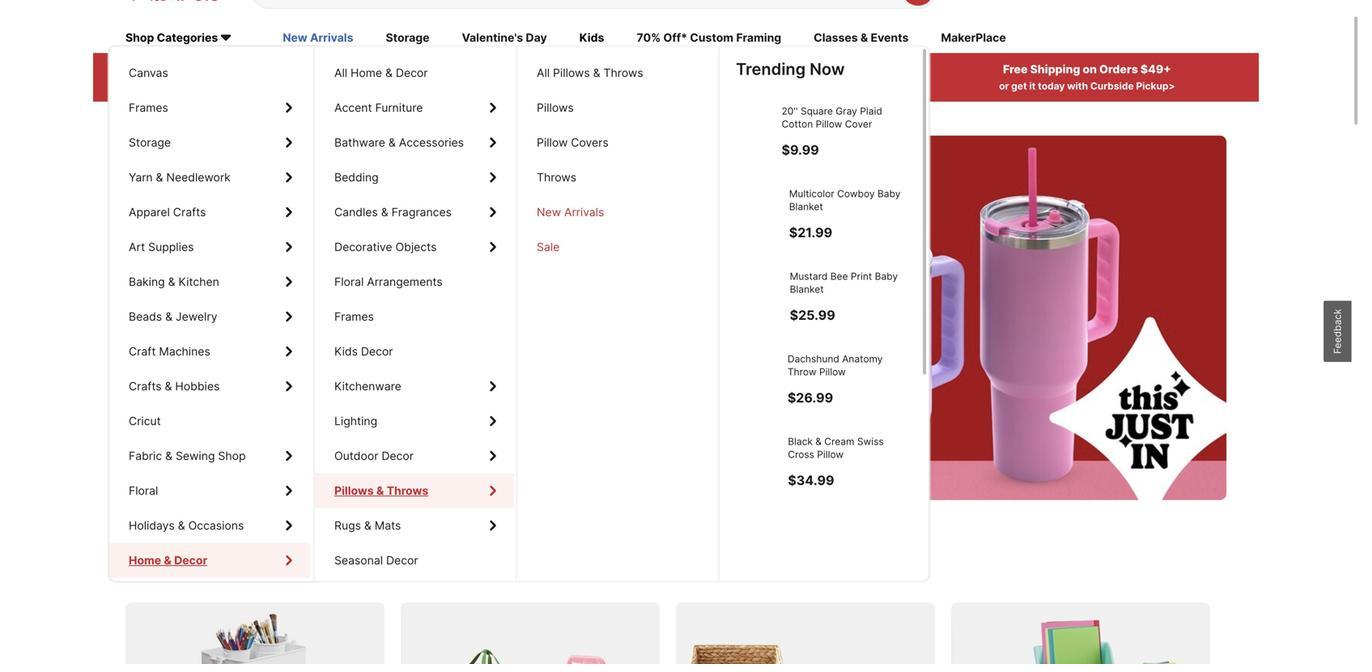 Task type: describe. For each thing, give the bounding box(es) containing it.
when
[[547, 80, 573, 92]]

curbside
[[1091, 80, 1134, 92]]

throws link
[[517, 160, 717, 195]]

shop categories
[[126, 31, 218, 45]]

square
[[820, 105, 852, 117]]

art supplies link for shop categories
[[109, 230, 310, 264]]

floral for shop categories
[[129, 484, 158, 498]]

20''
[[801, 105, 817, 117]]

crafts & hobbies link for storage
[[109, 369, 310, 404]]

floral arrangements
[[334, 275, 443, 289]]

anatomy
[[855, 353, 896, 365]]

floral link for classes & events
[[109, 473, 310, 508]]

it
[[1030, 80, 1036, 92]]

valentine's day
[[462, 31, 547, 45]]

match
[[408, 328, 466, 353]]

accent furniture link
[[315, 90, 514, 125]]

occasions for new arrivals
[[188, 519, 244, 532]]

shop tumblers
[[177, 385, 257, 400]]

craft machines link for storage
[[109, 334, 310, 369]]

holidays & occasions link for new arrivals
[[109, 508, 310, 543]]

fabric for classes & events
[[129, 449, 162, 463]]

in
[[682, 63, 693, 76]]

beads & jewelry for 70% off* custom framing
[[129, 310, 218, 324]]

crafts & hobbies link for 70% off* custom framing
[[109, 369, 310, 404]]

machines for shop categories
[[159, 345, 210, 358]]

mustard bee print baby blanket
[[801, 270, 883, 295]]

fragrances
[[392, 205, 452, 219]]

floral for new arrivals
[[129, 484, 158, 498]]

or
[[999, 80, 1009, 92]]

kitchen for new arrivals
[[179, 275, 219, 289]]

mustard
[[801, 270, 839, 282]]

supplies for classes & events
[[148, 240, 194, 254]]

pickup>
[[1137, 80, 1176, 92]]

shop tumblers button
[[158, 373, 277, 412]]

kids link
[[580, 30, 604, 48]]

0 vertical spatial pillows
[[553, 66, 590, 80]]

rugs & mats
[[334, 519, 401, 532]]

rugs & mats link
[[315, 508, 514, 543]]

craft for kids
[[129, 345, 156, 358]]

yarn for storage
[[129, 170, 153, 184]]

shop for new arrivals
[[218, 449, 246, 463]]

canvas link for storage
[[109, 55, 310, 90]]

all for all home & decor
[[334, 66, 348, 80]]

baking & kitchen link for storage
[[109, 264, 310, 299]]

canvas for 70% off* custom framing
[[129, 66, 168, 80]]

art supplies for shop categories
[[129, 240, 194, 254]]

fabric & sewing shop for classes & events
[[129, 449, 246, 463]]

20%
[[177, 63, 202, 76]]

jewelry for kids
[[176, 310, 218, 324]]

black & cream swiss cross pillow
[[801, 436, 897, 460]]

canvas for shop categories
[[129, 66, 168, 80]]

yarn & needlework link for shop categories
[[109, 160, 310, 195]]

20'' square gray plaid cotton pillow cover
[[801, 105, 902, 130]]

cross
[[801, 449, 827, 460]]

floral link for new arrivals
[[109, 473, 310, 508]]

floral for classes & events
[[129, 484, 158, 498]]

holidays & occasions for kids
[[129, 519, 244, 532]]

bathware & accessories link
[[315, 125, 514, 160]]

bathware
[[334, 136, 385, 149]]

accessories
[[399, 136, 464, 149]]

michaels™
[[638, 80, 687, 92]]

& inside earn 9% in rewards when you use your michaels™ credit card.³ details & apply>
[[789, 80, 795, 92]]

home & decor link for valentine's day
[[109, 543, 310, 578]]

apparel for 70% off* custom framing
[[129, 205, 170, 219]]

with inside 20% off all regular price purchases with code daily23us. exclusions apply>
[[181, 80, 202, 92]]

fabric & sewing shop link for classes & events
[[109, 439, 310, 473]]

all pillows & throws
[[537, 66, 643, 80]]

art supplies for 70% off* custom framing
[[129, 240, 194, 254]]

customize your tumbler to match your style.
[[158, 328, 568, 353]]

objects
[[396, 240, 437, 254]]

0 horizontal spatial new arrivals link
[[283, 30, 353, 48]]

holidays for storage
[[129, 519, 175, 532]]

outdoor decor
[[334, 449, 414, 463]]

home for shop categories
[[129, 554, 160, 567]]

beads for classes & events
[[129, 310, 162, 324]]

yarn & needlework for classes & events
[[129, 170, 231, 184]]

baking & kitchen link for new arrivals
[[109, 264, 310, 299]]

fabric & sewing shop link for storage
[[109, 439, 310, 473]]

kitchenware link
[[315, 369, 514, 404]]

shop for kids
[[218, 449, 246, 463]]

floral link for 70% off* custom framing
[[109, 473, 310, 508]]

mats
[[375, 519, 401, 532]]

trending
[[736, 59, 806, 79]]

classes & events
[[814, 31, 909, 45]]

art supplies link for kids
[[109, 230, 310, 264]]

bedding link
[[315, 160, 514, 195]]

kids for kids decor
[[334, 345, 358, 358]]

blanket inside multicolor cowboy baby blanket
[[827, 201, 861, 213]]

beads & jewelry link for kids
[[109, 299, 310, 334]]

hobbies for shop categories
[[175, 379, 220, 393]]

1 horizontal spatial new
[[537, 205, 561, 219]]

blue, pink, and purple tumblers on red background image
[[126, 136, 1227, 500]]

cover
[[864, 118, 892, 130]]

frames link for valentine's day
[[109, 90, 310, 125]]

swiss
[[870, 436, 897, 447]]

$9.99
[[801, 142, 838, 158]]

events
[[871, 31, 909, 45]]

occasions for classes & events
[[188, 519, 244, 532]]

hobbies for new arrivals
[[175, 379, 220, 393]]

holidays for kids
[[129, 519, 175, 532]]

apply>
[[342, 80, 375, 92]]

yarn & needlework for new arrivals
[[129, 170, 231, 184]]

shop for 70% off* custom framing
[[218, 449, 246, 463]]

art supplies for valentine's day
[[129, 240, 194, 254]]

off
[[204, 63, 222, 76]]

needlework for storage
[[166, 170, 231, 184]]

kids decor
[[334, 345, 393, 358]]

floral link for valentine's day
[[109, 473, 310, 508]]

throw
[[801, 366, 830, 378]]

home for 70% off* custom framing
[[129, 554, 160, 567]]

storage link for 70% off* custom framing
[[109, 125, 310, 160]]

baby inside multicolor cowboy baby blanket
[[801, 201, 824, 213]]

...
[[575, 222, 613, 271]]

your inside get your tumbler here ... for under $20!
[[235, 222, 318, 271]]

seasonal
[[334, 554, 383, 567]]

kitchenware
[[334, 379, 402, 393]]

craft machines for classes & events
[[129, 345, 210, 358]]

baking & kitchen for kids
[[129, 275, 219, 289]]

fabric & sewing shop for shop categories
[[129, 449, 246, 463]]

earn 9% in rewards when you use your michaels™ credit card.³ details & apply>
[[547, 63, 832, 92]]

candles
[[334, 205, 378, 219]]

fabric & sewing shop for new arrivals
[[129, 449, 246, 463]]

fabric for storage
[[129, 449, 162, 463]]

$26.99
[[801, 390, 847, 406]]

jewelry for storage
[[176, 310, 218, 324]]

candles & fragrances link
[[315, 195, 514, 230]]

$34.99
[[801, 473, 847, 488]]

decorative objects
[[334, 240, 437, 254]]

cricut link for 70% off* custom framing
[[109, 404, 310, 439]]

accent furniture
[[334, 101, 423, 115]]

all inside 20% off all regular price purchases with code daily23us. exclusions apply>
[[225, 63, 240, 76]]

home & decor for 70% off* custom framing
[[129, 554, 206, 567]]

$49+
[[1141, 63, 1172, 76]]

1 horizontal spatial new arrivals link
[[517, 195, 717, 230]]

needlework for valentine's day
[[166, 170, 231, 184]]

0 vertical spatial throws
[[604, 66, 643, 80]]

sale link
[[517, 230, 717, 264]]

canvas for kids
[[129, 66, 168, 80]]

on inside free shipping on orders $49+ or get it today with curbside pickup>
[[1083, 63, 1097, 76]]

shop for classes & events
[[218, 449, 246, 463]]

yarn & needlework link for 70% off* custom framing
[[109, 160, 310, 195]]

& inside black & cream swiss cross pillow
[[828, 436, 835, 447]]

canvas for classes & events
[[129, 66, 168, 80]]

save
[[126, 557, 172, 580]]

kitchen for classes & events
[[179, 275, 219, 289]]

seasonal decor
[[334, 554, 418, 567]]

purchases
[[320, 63, 379, 76]]

frames link for storage
[[109, 90, 310, 125]]

cricut for classes & events
[[129, 414, 161, 428]]

here
[[483, 222, 565, 271]]

frames link for 70% off* custom framing
[[109, 90, 310, 125]]

crafts & hobbies for kids
[[129, 379, 220, 393]]

get
[[1012, 80, 1027, 92]]

hobbies for storage
[[175, 379, 220, 393]]

supplies for new arrivals
[[148, 240, 194, 254]]

every
[[396, 557, 449, 580]]

art for shop categories
[[129, 240, 145, 254]]

pillows & throws
[[334, 484, 429, 498]]

now
[[810, 59, 845, 79]]

craft machines link for valentine's day
[[109, 334, 310, 369]]

three water hyacinth baskets in white, brown and tan image
[[676, 603, 935, 664]]

orders
[[1100, 63, 1138, 76]]

baking & kitchen for new arrivals
[[129, 275, 219, 289]]

apparel for kids
[[129, 205, 170, 219]]

yarn & needlework for kids
[[129, 170, 231, 184]]

space.
[[454, 557, 517, 580]]

art supplies link for classes & events
[[109, 230, 310, 264]]

blanket inside mustard bee print baby blanket
[[827, 283, 861, 295]]

decorative objects link
[[315, 230, 514, 264]]

off*
[[664, 31, 688, 45]]

home for classes & events
[[129, 554, 160, 567]]

home for valentine's day
[[129, 554, 160, 567]]

tumblers
[[207, 385, 257, 400]]

trending now
[[736, 59, 845, 79]]

cricut link for classes & events
[[109, 404, 310, 439]]

crafts & hobbies link for valentine's day
[[109, 369, 310, 404]]

beads & jewelry for storage
[[129, 310, 218, 324]]

with inside free shipping on orders $49+ or get it today with curbside pickup>
[[1068, 80, 1088, 92]]

canvas for valentine's day
[[129, 66, 168, 80]]

categories
[[157, 31, 218, 45]]



Task type: vqa. For each thing, say whether or not it's contained in the screenshot.
$
no



Task type: locate. For each thing, give the bounding box(es) containing it.
yarn & needlework link for storage
[[109, 160, 310, 195]]

today
[[1038, 80, 1065, 92]]

covers
[[571, 136, 609, 149]]

&
[[861, 31, 868, 45], [386, 66, 393, 80], [593, 66, 601, 80], [789, 80, 795, 92], [389, 136, 396, 149], [156, 170, 163, 184], [156, 170, 163, 184], [156, 170, 163, 184], [156, 170, 163, 184], [156, 170, 163, 184], [156, 170, 163, 184], [156, 170, 163, 184], [156, 170, 163, 184], [381, 205, 388, 219], [168, 275, 175, 289], [168, 275, 175, 289], [168, 275, 175, 289], [168, 275, 175, 289], [168, 275, 175, 289], [168, 275, 175, 289], [168, 275, 175, 289], [168, 275, 175, 289], [165, 310, 173, 324], [165, 310, 173, 324], [165, 310, 173, 324], [165, 310, 173, 324], [165, 310, 173, 324], [165, 310, 173, 324], [165, 310, 173, 324], [165, 310, 173, 324], [165, 379, 172, 393], [165, 379, 172, 393], [165, 379, 172, 393], [165, 379, 172, 393], [165, 379, 172, 393], [165, 379, 172, 393], [165, 379, 172, 393], [165, 379, 172, 393], [828, 436, 835, 447], [165, 449, 173, 463], [165, 449, 173, 463], [165, 449, 173, 463], [165, 449, 173, 463], [165, 449, 173, 463], [165, 449, 173, 463], [165, 449, 173, 463], [165, 449, 173, 463], [377, 484, 384, 498], [178, 519, 185, 532], [178, 519, 185, 532], [178, 519, 185, 532], [178, 519, 185, 532], [178, 519, 185, 532], [178, 519, 185, 532], [178, 519, 185, 532], [178, 519, 185, 532], [364, 519, 372, 532], [164, 554, 171, 567], [164, 554, 171, 567], [164, 554, 171, 567], [164, 554, 171, 567], [164, 554, 171, 567], [164, 554, 171, 567], [164, 554, 171, 567], [164, 554, 172, 567]]

pillows for pillows
[[537, 101, 574, 115]]

supplies for storage
[[148, 240, 194, 254]]

beads & jewelry link for new arrivals
[[109, 299, 310, 334]]

style.
[[517, 328, 568, 353]]

hobbies for 70% off* custom framing
[[175, 379, 220, 393]]

kids
[[580, 31, 604, 45], [334, 345, 358, 358]]

shop for storage
[[218, 449, 246, 463]]

new arrivals link up price
[[283, 30, 353, 48]]

all up apply>
[[334, 66, 348, 80]]

1 vertical spatial for
[[364, 557, 391, 580]]

your
[[614, 80, 636, 92], [235, 222, 318, 271], [260, 328, 302, 353], [471, 328, 512, 353]]

on up the "curbside"
[[1083, 63, 1097, 76]]

floral inside floral arrangements link
[[334, 275, 364, 289]]

crafts & hobbies for 70% off* custom framing
[[129, 379, 220, 393]]

2 baby from the top
[[801, 283, 824, 295]]

0 horizontal spatial new
[[283, 31, 307, 45]]

0 horizontal spatial kids
[[334, 345, 358, 358]]

machines
[[159, 345, 210, 358], [159, 345, 210, 358], [159, 345, 210, 358], [159, 345, 210, 358], [159, 345, 210, 358], [159, 345, 210, 358], [159, 345, 210, 358], [159, 345, 210, 358]]

0 horizontal spatial new arrivals
[[283, 31, 353, 45]]

pillow
[[835, 118, 862, 130], [537, 136, 568, 149], [833, 366, 859, 378], [830, 449, 857, 460]]

fabric & sewing shop link for shop categories
[[109, 439, 310, 473]]

dachshund anatomy throw pillow
[[801, 353, 896, 378]]

2 blanket from the top
[[827, 283, 861, 295]]

holidays & occasions for classes & events
[[129, 519, 244, 532]]

custom
[[690, 31, 734, 45]]

new up sale
[[537, 205, 561, 219]]

0 vertical spatial baby
[[801, 201, 824, 213]]

holidays & occasions link for classes & events
[[109, 508, 310, 543]]

0 vertical spatial for
[[158, 267, 210, 317]]

framing
[[736, 31, 782, 45]]

1 vertical spatial new arrivals link
[[517, 195, 717, 230]]

item undefined image
[[736, 105, 788, 157], [736, 187, 788, 239], [736, 353, 788, 404], [736, 435, 788, 487]]

jewelry for valentine's day
[[176, 310, 218, 324]]

throws up use
[[604, 66, 643, 80]]

occasions
[[188, 519, 244, 532], [188, 519, 244, 532], [188, 519, 244, 532], [188, 519, 244, 532], [188, 519, 244, 532], [188, 519, 244, 532], [188, 519, 244, 532], [188, 519, 244, 532]]

needlework for new arrivals
[[166, 170, 231, 184]]

sewing
[[176, 449, 215, 463], [176, 449, 215, 463], [176, 449, 215, 463], [176, 449, 215, 463], [176, 449, 215, 463], [176, 449, 215, 463], [176, 449, 215, 463], [176, 449, 215, 463]]

shop for valentine's day
[[218, 449, 246, 463]]

craft machines link
[[109, 334, 310, 369], [109, 334, 310, 369], [109, 334, 310, 369], [109, 334, 310, 369], [109, 334, 310, 369], [109, 334, 310, 369], [109, 334, 310, 369], [109, 334, 310, 369]]

pillow down "cream"
[[830, 449, 857, 460]]

to
[[384, 328, 403, 353]]

home & decor for new arrivals
[[129, 554, 206, 567]]

fabric & sewing shop link for valentine's day
[[109, 439, 310, 473]]

apparel crafts for classes & events
[[129, 205, 206, 219]]

storage
[[287, 557, 360, 580]]

rugs
[[334, 519, 361, 532]]

pillows up 'when'
[[553, 66, 590, 80]]

0 horizontal spatial throws
[[387, 484, 429, 498]]

apparel crafts for shop categories
[[129, 205, 206, 219]]

art supplies link for new arrivals
[[109, 230, 310, 264]]

0 vertical spatial tumbler
[[327, 222, 474, 271]]

get
[[158, 222, 225, 271]]

home for kids
[[129, 554, 160, 567]]

machines for valentine's day
[[159, 345, 210, 358]]

new arrivals up sale
[[537, 205, 604, 219]]

home & decor for kids
[[129, 554, 206, 567]]

1 horizontal spatial with
[[1068, 80, 1088, 92]]

needlework
[[166, 170, 231, 184], [166, 170, 231, 184], [166, 170, 231, 184], [166, 170, 231, 184], [166, 170, 231, 184], [166, 170, 231, 184], [166, 170, 231, 184], [166, 170, 231, 184]]

art
[[129, 240, 145, 254], [129, 240, 145, 254], [129, 240, 145, 254], [129, 240, 145, 254], [129, 240, 145, 254], [129, 240, 145, 254], [129, 240, 145, 254], [129, 240, 145, 254]]

hobbies for kids
[[175, 379, 220, 393]]

pillow covers
[[537, 136, 609, 149]]

cricut
[[129, 414, 161, 428], [129, 414, 161, 428], [129, 414, 161, 428], [129, 414, 161, 428], [129, 414, 161, 428], [129, 414, 161, 428], [129, 414, 161, 428], [129, 414, 161, 428]]

0 vertical spatial blanket
[[827, 201, 861, 213]]

apparel for new arrivals
[[129, 205, 170, 219]]

cricut for storage
[[129, 414, 161, 428]]

floral link for kids
[[109, 473, 310, 508]]

frames link for new arrivals
[[109, 90, 310, 125]]

item undefined image left $21.99
[[736, 187, 788, 239]]

0 vertical spatial kids
[[580, 31, 604, 45]]

fabric & sewing shop
[[129, 449, 246, 463], [129, 449, 246, 463], [129, 449, 246, 463], [129, 449, 246, 463], [129, 449, 246, 463], [129, 449, 246, 463], [129, 449, 246, 463], [129, 449, 246, 463]]

apparel crafts link for shop categories
[[109, 195, 310, 230]]

1 horizontal spatial new arrivals
[[537, 205, 604, 219]]

bathware & accessories
[[334, 136, 464, 149]]

1 horizontal spatial for
[[364, 557, 391, 580]]

new
[[283, 31, 307, 45], [537, 205, 561, 219]]

baking for 70% off* custom framing
[[129, 275, 165, 289]]

throws up rugs & mats link
[[387, 484, 429, 498]]

0 vertical spatial new
[[283, 31, 307, 45]]

4 item undefined image from the top
[[736, 435, 788, 487]]

colorful plastic storage bins image
[[952, 603, 1211, 664]]

crafts & hobbies for storage
[[129, 379, 220, 393]]

0 vertical spatial new arrivals link
[[283, 30, 353, 48]]

pillow inside 20'' square gray plaid cotton pillow cover
[[835, 118, 862, 130]]

0 vertical spatial on
[[1083, 63, 1097, 76]]

needlework for classes & events
[[166, 170, 231, 184]]

creative
[[205, 557, 282, 580]]

arrivals up "purchases"
[[310, 31, 353, 45]]

kids up all pillows & throws
[[580, 31, 604, 45]]

0 horizontal spatial on
[[176, 557, 200, 580]]

arrivals
[[310, 31, 353, 45], [564, 205, 604, 219]]

canvas link for new arrivals
[[109, 55, 310, 90]]

1 item undefined image from the top
[[736, 105, 788, 157]]

your inside earn 9% in rewards when you use your michaels™ credit card.³ details & apply>
[[614, 80, 636, 92]]

1 vertical spatial arrivals
[[564, 205, 604, 219]]

new arrivals link
[[283, 30, 353, 48], [517, 195, 717, 230]]

seasonal decor link
[[315, 543, 514, 578]]

use
[[595, 80, 612, 92]]

yarn for new arrivals
[[129, 170, 153, 184]]

baking & kitchen link
[[109, 264, 310, 299], [109, 264, 310, 299], [109, 264, 310, 299], [109, 264, 310, 299], [109, 264, 310, 299], [109, 264, 310, 299], [109, 264, 310, 299], [109, 264, 310, 299]]

home & decor for valentine's day
[[129, 554, 206, 567]]

item undefined image for $26.99
[[736, 353, 788, 404]]

all right off
[[225, 63, 240, 76]]

cricut link for storage
[[109, 404, 310, 439]]

all home & decor link
[[315, 55, 514, 90]]

white rolling cart with art supplies image
[[126, 603, 385, 664]]

1 vertical spatial baby
[[801, 283, 824, 295]]

2 horizontal spatial throws
[[604, 66, 643, 80]]

home & decor
[[129, 554, 206, 567], [129, 554, 206, 567], [129, 554, 206, 567], [129, 554, 206, 567], [129, 554, 206, 567], [129, 554, 206, 567], [129, 554, 206, 567], [129, 554, 207, 567]]

apparel crafts link
[[109, 195, 310, 230], [109, 195, 310, 230], [109, 195, 310, 230], [109, 195, 310, 230], [109, 195, 310, 230], [109, 195, 310, 230], [109, 195, 310, 230], [109, 195, 310, 230]]

pillows down outdoor
[[334, 484, 374, 498]]

arrivals for 'new arrivals' link to the left
[[310, 31, 353, 45]]

apparel crafts for kids
[[129, 205, 206, 219]]

baking for shop categories
[[129, 275, 165, 289]]

apparel
[[129, 205, 170, 219], [129, 205, 170, 219], [129, 205, 170, 219], [129, 205, 170, 219], [129, 205, 170, 219], [129, 205, 170, 219], [129, 205, 170, 219], [129, 205, 170, 219]]

on right save
[[176, 557, 200, 580]]

jewelry
[[176, 310, 218, 324], [176, 310, 218, 324], [176, 310, 218, 324], [176, 310, 218, 324], [176, 310, 218, 324], [176, 310, 218, 324], [176, 310, 218, 324], [176, 310, 218, 324]]

jewelry for 70% off* custom framing
[[176, 310, 218, 324]]

pillow inside black & cream swiss cross pillow
[[830, 449, 857, 460]]

cricut for kids
[[129, 414, 161, 428]]

makerplace link
[[941, 30, 1006, 48]]

blanket down bee
[[827, 283, 861, 295]]

regular
[[242, 63, 286, 76]]

craft for 70% off* custom framing
[[129, 345, 156, 358]]

1 vertical spatial on
[[176, 557, 200, 580]]

craft machines link for kids
[[109, 334, 310, 369]]

code
[[204, 80, 227, 92]]

floral
[[334, 275, 364, 289], [129, 484, 158, 498], [129, 484, 158, 498], [129, 484, 158, 498], [129, 484, 158, 498], [129, 484, 158, 498], [129, 484, 158, 498], [129, 484, 158, 498], [129, 484, 158, 498]]

apparel crafts link for storage
[[109, 195, 310, 230]]

yarn & needlework for shop categories
[[129, 170, 231, 184]]

2 horizontal spatial all
[[537, 66, 550, 80]]

yarn & needlework for storage
[[129, 170, 231, 184]]

furniture
[[375, 101, 423, 115]]

1 with from the left
[[181, 80, 202, 92]]

classes & events link
[[814, 30, 909, 48]]

jewelry for shop categories
[[176, 310, 218, 324]]

pillows
[[553, 66, 590, 80], [537, 101, 574, 115], [334, 484, 374, 498]]

apply>
[[798, 80, 832, 92]]

arrivals up ...
[[564, 205, 604, 219]]

beads & jewelry for new arrivals
[[129, 310, 218, 324]]

item undefined image down details
[[736, 105, 788, 157]]

accent
[[334, 101, 372, 115]]

craft machines link for new arrivals
[[109, 334, 310, 369]]

black
[[801, 436, 826, 447]]

item undefined image left the cross on the bottom of page
[[736, 435, 788, 487]]

rewards
[[695, 63, 744, 76]]

tumbler left "to" on the left of page
[[307, 328, 380, 353]]

storage for valentine's day
[[129, 136, 171, 149]]

shop categories link
[[126, 30, 250, 48]]

details
[[753, 80, 786, 92]]

home & decor link for storage
[[109, 543, 310, 578]]

pillow inside "dachshund anatomy throw pillow"
[[833, 366, 859, 378]]

art supplies for new arrivals
[[129, 240, 194, 254]]

blanket
[[827, 201, 861, 213], [827, 283, 861, 295]]

all up 'when'
[[537, 66, 550, 80]]

holidays & occasions
[[129, 519, 244, 532], [129, 519, 244, 532], [129, 519, 244, 532], [129, 519, 244, 532], [129, 519, 244, 532], [129, 519, 244, 532], [129, 519, 244, 532], [129, 519, 244, 532]]

1 horizontal spatial kids
[[580, 31, 604, 45]]

blanket down multicolor
[[827, 201, 861, 213]]

1 blanket from the top
[[827, 201, 861, 213]]

1 horizontal spatial arrivals
[[564, 205, 604, 219]]

1 baby from the top
[[801, 201, 824, 213]]

free shipping on orders $49+ or get it today with curbside pickup>
[[999, 63, 1176, 92]]

1 vertical spatial throws
[[537, 170, 577, 184]]

canvas
[[129, 66, 168, 80], [129, 66, 168, 80], [129, 66, 168, 80], [129, 66, 168, 80], [129, 66, 168, 80], [129, 66, 168, 80], [129, 66, 168, 80], [129, 66, 168, 80]]

sewing for 70% off* custom framing
[[176, 449, 215, 463]]

daily23us.
[[230, 80, 287, 92]]

0 horizontal spatial with
[[181, 80, 202, 92]]

throws down pillow covers
[[537, 170, 577, 184]]

for down the "rugs & mats"
[[364, 557, 391, 580]]

new up price
[[283, 31, 307, 45]]

baking & kitchen for storage
[[129, 275, 219, 289]]

for inside get your tumbler here ... for under $20!
[[158, 267, 210, 317]]

0 vertical spatial new arrivals
[[283, 31, 353, 45]]

holidays & occasions for 70% off* custom framing
[[129, 519, 244, 532]]

item undefined image for $21.99
[[736, 187, 788, 239]]

supplies
[[148, 240, 194, 254], [148, 240, 194, 254], [148, 240, 194, 254], [148, 240, 194, 254], [148, 240, 194, 254], [148, 240, 194, 254], [148, 240, 194, 254], [148, 240, 194, 254]]

with right today
[[1068, 80, 1088, 92]]

baking & kitchen for classes & events
[[129, 275, 219, 289]]

cotton
[[801, 118, 832, 130]]

canvas link for 70% off* custom framing
[[109, 55, 310, 90]]

baking & kitchen link for shop categories
[[109, 264, 310, 299]]

baby
[[801, 201, 824, 213], [801, 283, 824, 295]]

1 vertical spatial pillows
[[537, 101, 574, 115]]

get your tumbler here ... for under $20!
[[158, 222, 613, 317]]

under
[[220, 267, 328, 317]]

1 vertical spatial blanket
[[827, 283, 861, 295]]

1 vertical spatial tumbler
[[307, 328, 380, 353]]

0 horizontal spatial for
[[158, 267, 210, 317]]

valentine's
[[462, 31, 523, 45]]

3 item undefined image from the top
[[736, 353, 788, 404]]

baking & kitchen for valentine's day
[[129, 275, 219, 289]]

occasions for kids
[[188, 519, 244, 532]]

pillow covers link
[[517, 125, 717, 160]]

kids inside kids decor link
[[334, 345, 358, 358]]

kitchen for kids
[[179, 275, 219, 289]]

you
[[575, 80, 593, 92]]

yarn & needlework link for classes & events
[[109, 160, 310, 195]]

storage
[[386, 31, 430, 45], [129, 136, 171, 149], [129, 136, 171, 149], [129, 136, 171, 149], [129, 136, 171, 149], [129, 136, 171, 149], [129, 136, 171, 149], [129, 136, 171, 149], [129, 136, 171, 149]]

baking & kitchen link for 70% off* custom framing
[[109, 264, 310, 299]]

new arrivals up price
[[283, 31, 353, 45]]

beads
[[129, 310, 162, 324], [129, 310, 162, 324], [129, 310, 162, 324], [129, 310, 162, 324], [129, 310, 162, 324], [129, 310, 162, 324], [129, 310, 162, 324], [129, 310, 162, 324]]

baby inside mustard bee print baby blanket
[[801, 283, 824, 295]]

tumbler up "arrangements"
[[327, 222, 474, 271]]

apparel crafts link for valentine's day
[[109, 195, 310, 230]]

canvas link for shop categories
[[109, 55, 310, 90]]

price
[[288, 63, 317, 76]]

for up customize
[[158, 267, 210, 317]]

pillows down 'when'
[[537, 101, 574, 115]]

new arrivals link down pillow covers link at top
[[517, 195, 717, 230]]

1 vertical spatial new
[[537, 205, 561, 219]]

2 item undefined image from the top
[[736, 187, 788, 239]]

yarn for valentine's day
[[129, 170, 153, 184]]

floral for 70% off* custom framing
[[129, 484, 158, 498]]

2 vertical spatial throws
[[387, 484, 429, 498]]

storage for new arrivals
[[129, 136, 171, 149]]

gray
[[855, 105, 877, 117]]

70% off* custom framing
[[637, 31, 782, 45]]

save on creative storage for every space.
[[126, 557, 517, 580]]

holiday storage containers image
[[401, 603, 660, 664]]

tumbler inside get your tumbler here ... for under $20!
[[327, 222, 474, 271]]

craft for valentine's day
[[129, 345, 156, 358]]

0 vertical spatial arrivals
[[310, 31, 353, 45]]

beads & jewelry link for 70% off* custom framing
[[109, 299, 310, 334]]

pillow down square
[[835, 118, 862, 130]]

plaid
[[879, 105, 902, 117]]

pillow left covers
[[537, 136, 568, 149]]

all
[[225, 63, 240, 76], [334, 66, 348, 80], [537, 66, 550, 80]]

item undefined image left the throw
[[736, 353, 788, 404]]

1 vertical spatial kids
[[334, 345, 358, 358]]

sewing for storage
[[176, 449, 215, 463]]

1 horizontal spatial all
[[334, 66, 348, 80]]

frames for storage
[[129, 101, 168, 115]]

baking for new arrivals
[[129, 275, 165, 289]]

1 horizontal spatial throws
[[537, 170, 577, 184]]

apparel for classes & events
[[129, 205, 170, 219]]

multicolor
[[801, 188, 846, 200]]

crafts & hobbies link for shop categories
[[109, 369, 310, 404]]

craft machines
[[129, 345, 210, 358], [129, 345, 210, 358], [129, 345, 210, 358], [129, 345, 210, 358], [129, 345, 210, 358], [129, 345, 210, 358], [129, 345, 210, 358], [129, 345, 210, 358]]

craft machines for new arrivals
[[129, 345, 210, 358]]

kids up the "kitchenware"
[[334, 345, 358, 358]]

on
[[1083, 63, 1097, 76], [176, 557, 200, 580]]

kitchen
[[179, 275, 219, 289], [179, 275, 219, 289], [179, 275, 219, 289], [179, 275, 219, 289], [179, 275, 219, 289], [179, 275, 219, 289], [179, 275, 219, 289], [179, 275, 219, 289]]

shop inside button
[[177, 385, 205, 400]]

canvas link for kids
[[109, 55, 310, 90]]

$25.99
[[801, 307, 846, 323]]

pillow down the dachshund
[[833, 366, 859, 378]]

makerplace
[[941, 31, 1006, 45]]

baby down multicolor
[[801, 201, 824, 213]]

supplies for kids
[[148, 240, 194, 254]]

holidays for classes & events
[[129, 519, 175, 532]]

cricut link for valentine's day
[[109, 404, 310, 439]]

0 horizontal spatial all
[[225, 63, 240, 76]]

with down 20%
[[181, 80, 202, 92]]

new arrivals
[[283, 31, 353, 45], [537, 205, 604, 219]]

20% off all regular price purchases with code daily23us. exclusions apply>
[[177, 63, 379, 92]]

storage link for shop categories
[[109, 125, 310, 160]]

art supplies link for 70% off* custom framing
[[109, 230, 310, 264]]

baby down the mustard
[[801, 283, 824, 295]]

valentine's day link
[[462, 30, 547, 48]]

fabric for valentine's day
[[129, 449, 162, 463]]

1 vertical spatial new arrivals
[[537, 205, 604, 219]]

$20!
[[338, 267, 420, 317]]

$21.99
[[801, 225, 844, 241]]

pillows & throws link
[[315, 473, 514, 508]]

classes
[[814, 31, 858, 45]]

canvas link for classes & events
[[109, 55, 310, 90]]

holidays & occasions link for shop categories
[[109, 508, 310, 543]]

bedding
[[334, 170, 379, 184]]

throws
[[604, 66, 643, 80], [537, 170, 577, 184], [387, 484, 429, 498]]

1 horizontal spatial on
[[1083, 63, 1097, 76]]

2 vertical spatial pillows
[[334, 484, 374, 498]]

tumbler
[[327, 222, 474, 271], [307, 328, 380, 353]]

art for classes & events
[[129, 240, 145, 254]]

2 with from the left
[[1068, 80, 1088, 92]]

0 horizontal spatial arrivals
[[310, 31, 353, 45]]



